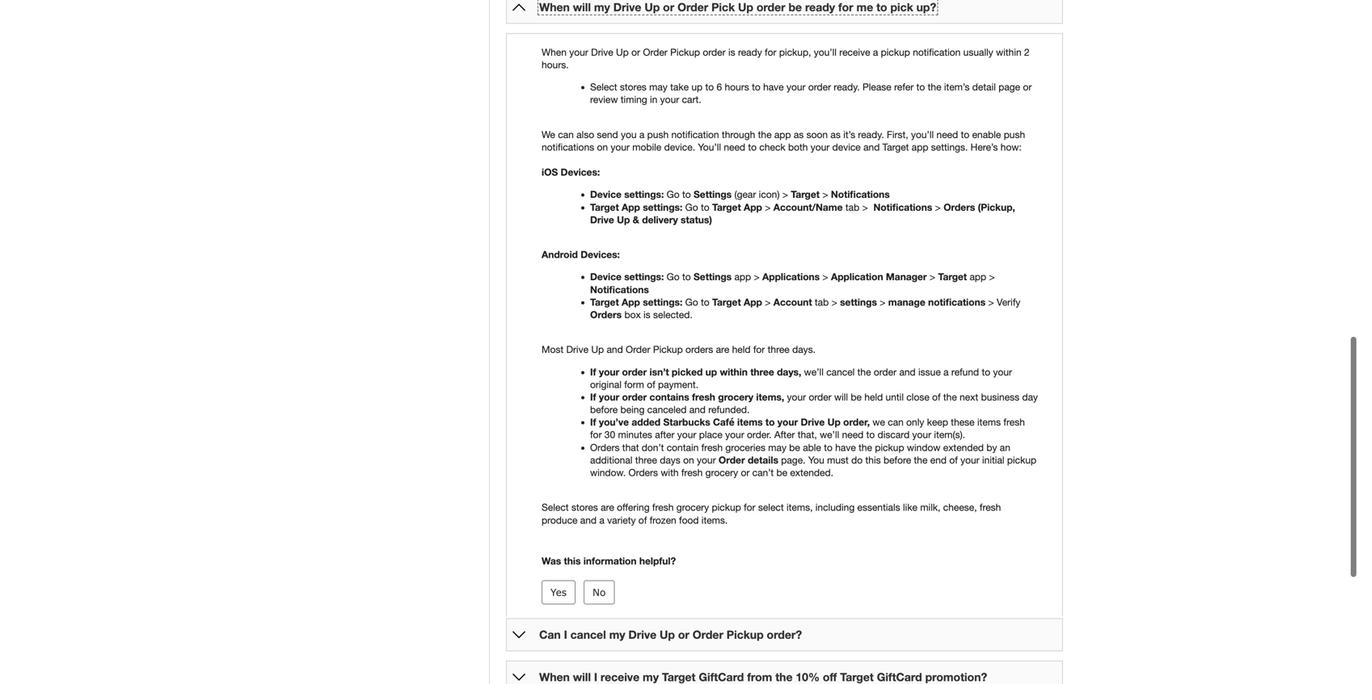 Task type: vqa. For each thing, say whether or not it's contained in the screenshot.
About corresponding to About promotions
no



Task type: describe. For each thing, give the bounding box(es) containing it.
check
[[759, 136, 786, 147]]

the inside page. you must do this before the end of your initial pickup window. orders with fresh grocery or can't be extended.
[[914, 449, 928, 460]]

app right manager
[[970, 266, 986, 277]]

may inside the select stores may take up to 6 hours to have your order ready. please refer to the item's detail page or review timing in your cart.
[[649, 76, 668, 87]]

target inside we can also send you a push notification through the app as soon as it's ready. first, you'll need to enable push notifications on your mobile device. you'll need to check both your device and target app settings. here's how:
[[883, 136, 909, 147]]

page.
[[781, 449, 806, 460]]

essentials
[[857, 497, 900, 508]]

> down (pickup,
[[989, 266, 995, 277]]

select stores may take up to 6 hours to have your order ready. please refer to the item's detail page or review timing in your cart.
[[590, 76, 1032, 100]]

that,
[[798, 424, 817, 435]]

1 horizontal spatial my
[[643, 665, 659, 679]]

select stores are offering fresh grocery pickup for select items, including essentials like milk, cheese, fresh produce and a variety of frozen food items.
[[542, 497, 1001, 520]]

by
[[987, 436, 997, 448]]

have inside the select stores may take up to 6 hours to have your order ready. please refer to the item's detail page or review timing in your cart.
[[763, 76, 784, 87]]

up up 'original'
[[591, 338, 604, 350]]

> down icon) on the top right of page
[[765, 196, 771, 207]]

1 vertical spatial need
[[724, 136, 745, 147]]

drive up that,
[[801, 411, 825, 423]]

1 vertical spatial pickup
[[653, 338, 683, 350]]

> left application at the right top of the page
[[823, 266, 828, 277]]

being
[[621, 399, 645, 410]]

1 vertical spatial receive
[[601, 665, 640, 679]]

of inside page. you must do this before the end of your initial pickup window. orders with fresh grocery or can't be extended.
[[949, 449, 958, 460]]

1 as from the left
[[794, 123, 804, 134]]

refunded.
[[708, 399, 750, 410]]

app left applications
[[734, 266, 751, 277]]

or inside page. you must do this before the end of your initial pickup window. orders with fresh grocery or can't be extended.
[[741, 462, 750, 473]]

your inside page. you must do this before the end of your initial pickup window. orders with fresh grocery or can't be extended.
[[961, 449, 980, 460]]

0 horizontal spatial i
[[564, 623, 567, 636]]

groceries
[[725, 436, 766, 448]]

a inside we'll cancel the order and issue a refund to your original form of payment.
[[944, 361, 949, 372]]

app left account
[[744, 291, 762, 302]]

up inside when your drive up or order pickup order is ready for pickup, you'll receive a pickup notification usually within 2 hours.
[[616, 41, 629, 52]]

account
[[773, 291, 812, 302]]

pickup inside orders that don't contain fresh groceries may be able to have the pickup window extended by an additional three days on your
[[875, 436, 904, 448]]

the inside the select stores may take up to 6 hours to have your order ready. please refer to the item's detail page or review timing in your cart.
[[928, 76, 941, 87]]

send
[[597, 123, 618, 134]]

target right off
[[840, 665, 874, 679]]

delivery
[[642, 209, 678, 220]]

settings: up box
[[624, 266, 664, 277]]

verify
[[997, 291, 1021, 302]]

android devices:
[[542, 243, 620, 255]]

> right account/name
[[862, 196, 868, 207]]

an
[[1000, 436, 1010, 448]]

if your order contains fresh grocery items,
[[590, 386, 787, 397]]

hours.
[[542, 53, 569, 65]]

notifications inside we can also send you a push notification through the app as soon as it's ready. first, you'll need to enable push notifications on your mobile device. you'll need to check both your device and target app settings. here's how:
[[542, 136, 594, 147]]

on inside we can also send you a push notification through the app as soon as it's ready. first, you'll need to enable push notifications on your mobile device. you'll need to check both your device and target app settings. here's how:
[[597, 136, 608, 147]]

page
[[999, 76, 1020, 87]]

if for we'll cancel the order and issue a refund to your original form of payment.
[[590, 361, 596, 372]]

tab inside device settings: go to settings app > applications > application manager > target app > notifications target app settings: go to target app > account tab > settings > manage notifications > verify orders box is selected.
[[815, 291, 829, 302]]

device
[[832, 136, 861, 147]]

detail
[[972, 76, 996, 87]]

café
[[713, 411, 735, 423]]

must
[[827, 449, 849, 460]]

or inside when your drive up or order pickup order is ready for pickup, you'll receive a pickup notification usually within 2 hours.
[[631, 41, 640, 52]]

select for select stores are offering fresh grocery pickup for select items, including essentials like milk, cheese, fresh produce and a variety of frozen food items.
[[542, 497, 569, 508]]

cancel inside we'll cancel the order and issue a refund to your original form of payment.
[[826, 361, 855, 372]]

0 horizontal spatial held
[[732, 338, 751, 350]]

0 vertical spatial notifications
[[831, 183, 890, 195]]

offering
[[617, 497, 650, 508]]

the inside we can also send you a push notification through the app as soon as it's ready. first, you'll need to enable push notifications on your mobile device. you'll need to check both your device and target app settings. here's how:
[[758, 123, 772, 134]]

payment.
[[658, 373, 699, 385]]

from
[[747, 665, 772, 679]]

items, inside select stores are offering fresh grocery pickup for select items, including essentials like milk, cheese, fresh produce and a variety of frozen food items.
[[787, 497, 813, 508]]

day
[[1022, 386, 1038, 397]]

before inside your order will be held until close of the next business day before being canceled and refunded.
[[590, 399, 618, 410]]

1 vertical spatial up
[[705, 361, 717, 372]]

don't
[[642, 436, 664, 448]]

a inside select stores are offering fresh grocery pickup for select items, including essentials like milk, cheese, fresh produce and a variety of frozen food items.
[[599, 509, 605, 520]]

refund
[[951, 361, 979, 372]]

or inside the select stores may take up to 6 hours to have your order ready. please refer to the item's detail page or review timing in your cart.
[[1023, 76, 1032, 87]]

original
[[590, 373, 622, 385]]

orders inside orders (pickup, drive up & delivery status)
[[944, 196, 975, 207]]

> right icon) on the top right of page
[[782, 183, 788, 195]]

if your order isn't picked up within three days,
[[590, 361, 804, 372]]

in
[[650, 88, 658, 100]]

target app settings: go to target app > account/name tab > notifications >
[[590, 196, 944, 207]]

0 vertical spatial items,
[[756, 386, 784, 397]]

on inside orders that don't contain fresh groceries may be able to have the pickup window extended by an additional three days on your
[[683, 449, 694, 460]]

2 giftcard from the left
[[877, 665, 922, 679]]

receive inside when your drive up or order pickup order is ready for pickup, you'll receive a pickup notification usually within 2 hours.
[[839, 41, 870, 52]]

1 vertical spatial notifications
[[873, 196, 932, 207]]

order up isn't
[[626, 338, 650, 350]]

orders that don't contain fresh groceries may be able to have the pickup window extended by an additional three days on your
[[590, 436, 1010, 460]]

order details
[[719, 449, 778, 460]]

you've
[[599, 411, 629, 423]]

target right manager
[[938, 266, 967, 277]]

target up orders
[[712, 291, 741, 302]]

you
[[808, 449, 824, 460]]

most
[[542, 338, 564, 350]]

orders inside page. you must do this before the end of your initial pickup window. orders with fresh grocery or can't be extended.
[[629, 462, 658, 473]]

fresh up frozen
[[652, 497, 674, 508]]

orders inside orders that don't contain fresh groceries may be able to have the pickup window extended by an additional three days on your
[[590, 436, 620, 448]]

2 push from the left
[[1004, 123, 1025, 134]]

canceled
[[647, 399, 687, 410]]

(gear
[[734, 183, 756, 195]]

pickup,
[[779, 41, 811, 52]]

selected.
[[653, 304, 693, 315]]

you'll inside we can also send you a push notification through the app as soon as it's ready. first, you'll need to enable push notifications on your mobile device. you'll need to check both your device and target app settings. here's how:
[[911, 123, 934, 134]]

order inside the select stores may take up to 6 hours to have your order ready. please refer to the item's detail page or review timing in your cart.
[[808, 76, 831, 87]]

> left account
[[765, 291, 771, 302]]

we
[[542, 123, 555, 134]]

both
[[788, 136, 808, 147]]

days.
[[792, 338, 816, 350]]

ready. inside the select stores may take up to 6 hours to have your order ready. please refer to the item's detail page or review timing in your cart.
[[834, 76, 860, 87]]

was
[[542, 550, 561, 562]]

settings: up "selected."
[[643, 291, 683, 302]]

app up check
[[774, 123, 791, 134]]

up inside orders (pickup, drive up & delivery status)
[[617, 209, 630, 220]]

app up &
[[622, 196, 640, 207]]

your inside orders that don't contain fresh groceries may be able to have the pickup window extended by an additional three days on your
[[697, 449, 716, 460]]

have inside orders that don't contain fresh groceries may be able to have the pickup window extended by an additional three days on your
[[835, 436, 856, 448]]

can't
[[752, 462, 774, 473]]

up left the order,
[[828, 411, 841, 423]]

order down form
[[622, 386, 647, 397]]

to inside we can only keep these items fresh for 30 minutes after your place your order. after that, we'll need to discard your item(s).
[[866, 424, 875, 435]]

account/name
[[773, 196, 843, 207]]

after
[[655, 424, 675, 435]]

1 vertical spatial will
[[573, 665, 591, 679]]

settings: up delivery
[[643, 196, 683, 207]]

when will i receive my target giftcard from the 10% off target giftcard promotion?
[[539, 665, 987, 679]]

fresh down if your order isn't picked up within three days,
[[692, 386, 715, 397]]

within inside when your drive up or order pickup order is ready for pickup, you'll receive a pickup notification usually within 2 hours.
[[996, 41, 1022, 52]]

minutes
[[618, 424, 652, 435]]

it's
[[843, 123, 855, 134]]

target down device settings: go to settings (gear icon) > target > notifications
[[712, 196, 741, 207]]

up inside the select stores may take up to 6 hours to have your order ready. please refer to the item's detail page or review timing in your cart.
[[692, 76, 703, 87]]

drive inside orders (pickup, drive up & delivery status)
[[590, 209, 614, 220]]

milk,
[[920, 497, 941, 508]]

fresh inside we can only keep these items fresh for 30 minutes after your place your order. after that, we'll need to discard your item(s).
[[1004, 411, 1025, 423]]

this inside page. you must do this before the end of your initial pickup window. orders with fresh grocery or can't be extended.
[[865, 449, 881, 460]]

keep
[[927, 411, 948, 423]]

be inside orders that don't contain fresh groceries may be able to have the pickup window extended by an additional three days on your
[[789, 436, 800, 448]]

how:
[[1001, 136, 1022, 147]]

we can also send you a push notification through the app as soon as it's ready. first, you'll need to enable push notifications on your mobile device. you'll need to check both your device and target app settings. here's how:
[[542, 123, 1025, 147]]

1 vertical spatial this
[[564, 550, 581, 562]]

settings.
[[931, 136, 968, 147]]

app down (gear
[[744, 196, 762, 207]]

manager
[[886, 266, 927, 277]]

6
[[717, 76, 722, 87]]

ios
[[542, 161, 558, 172]]

order up when will i receive my target giftcard from the 10% off target giftcard promotion? link
[[693, 623, 723, 636]]

target down ios devices:
[[590, 196, 619, 207]]

variety
[[607, 509, 636, 520]]

the inside your order will be held until close of the next business day before being canceled and refunded.
[[943, 386, 957, 397]]

drive inside when your drive up or order pickup order is ready for pickup, you'll receive a pickup notification usually within 2 hours.
[[591, 41, 613, 52]]

timing
[[621, 88, 647, 100]]

starbucks
[[663, 411, 710, 423]]

we'll inside we'll cancel the order and issue a refund to your original form of payment.
[[804, 361, 824, 372]]

of inside we'll cancel the order and issue a refund to your original form of payment.
[[647, 373, 655, 385]]

items for these
[[977, 411, 1001, 423]]

if for your order will be held until close of the next business day before being canceled and refunded.
[[590, 386, 596, 397]]

review
[[590, 88, 618, 100]]

notification inside we can also send you a push notification through the app as soon as it's ready. first, you'll need to enable push notifications on your mobile device. you'll need to check both your device and target app settings. here's how:
[[671, 123, 719, 134]]

drive down helpful?
[[628, 623, 657, 636]]

extended.
[[790, 462, 833, 473]]

> left (pickup,
[[935, 196, 941, 207]]

and inside we'll cancel the order and issue a refund to your original form of payment.
[[899, 361, 916, 372]]

settings
[[840, 291, 877, 302]]

you'll inside when your drive up or order pickup order is ready for pickup, you'll receive a pickup notification usually within 2 hours.
[[814, 41, 837, 52]]

circle arrow s image
[[513, 0, 525, 8]]

when for when your drive up or order pickup order is ready for pickup, you'll receive a pickup notification usually within 2 hours.
[[542, 41, 567, 52]]

items for café
[[737, 411, 763, 423]]

your inside we'll cancel the order and issue a refund to your original form of payment.
[[993, 361, 1012, 372]]

settings for (gear
[[694, 183, 732, 195]]

first,
[[887, 123, 908, 134]]

stores for are
[[571, 497, 598, 508]]

here's
[[971, 136, 998, 147]]

contain
[[667, 436, 699, 448]]

refer
[[894, 76, 914, 87]]

> up account/name
[[822, 183, 828, 195]]

after
[[774, 424, 795, 435]]

0 vertical spatial my
[[609, 623, 625, 636]]

can for we
[[558, 123, 574, 134]]

added
[[632, 411, 661, 423]]

> right manager
[[930, 266, 935, 277]]

device for device settings: go to settings app > applications > application manager > target app > notifications target app settings: go to target app > account tab > settings > manage notifications > verify orders box is selected.
[[590, 266, 622, 277]]

grocery for items,
[[718, 386, 753, 397]]

order down groceries
[[719, 449, 745, 460]]

0 vertical spatial three
[[768, 338, 790, 350]]

0 vertical spatial tab
[[846, 196, 860, 207]]

1 push from the left
[[647, 123, 669, 134]]

like
[[903, 497, 918, 508]]

> left applications
[[754, 266, 760, 277]]

details
[[748, 449, 778, 460]]

enable
[[972, 123, 1001, 134]]

pickup inside when your drive up or order pickup order is ready for pickup, you'll receive a pickup notification usually within 2 hours.
[[881, 41, 910, 52]]

can i cancel my drive up or order pickup order? link
[[539, 623, 802, 636]]

usually
[[963, 41, 993, 52]]

application
[[831, 266, 883, 277]]

orders (pickup, drive up & delivery status)
[[590, 196, 1015, 220]]

> right settings
[[880, 291, 886, 302]]

the left 10%
[[775, 665, 793, 679]]

until
[[886, 386, 904, 397]]

extended
[[943, 436, 984, 448]]

to inside orders that don't contain fresh groceries may be able to have the pickup window extended by an additional three days on your
[[824, 436, 833, 448]]

place
[[699, 424, 723, 435]]

off
[[823, 665, 837, 679]]



Task type: locate. For each thing, give the bounding box(es) containing it.
a inside when your drive up or order pickup order is ready for pickup, you'll receive a pickup notification usually within 2 hours.
[[873, 41, 878, 52]]

and right produce
[[580, 509, 597, 520]]

0 horizontal spatial is
[[644, 304, 651, 315]]

tab
[[846, 196, 860, 207], [815, 291, 829, 302]]

0 vertical spatial on
[[597, 136, 608, 147]]

1 device from the top
[[590, 183, 622, 195]]

1 vertical spatial we'll
[[820, 424, 839, 435]]

1 vertical spatial items,
[[787, 497, 813, 508]]

my
[[609, 623, 625, 636], [643, 665, 659, 679]]

1 vertical spatial notifications
[[928, 291, 986, 302]]

> left verify at the top of the page
[[988, 291, 994, 302]]

for right ready
[[765, 41, 777, 52]]

we'll
[[804, 361, 824, 372], [820, 424, 839, 435]]

need for that,
[[842, 424, 864, 435]]

as left it's
[[831, 123, 841, 134]]

0 vertical spatial held
[[732, 338, 751, 350]]

0 vertical spatial i
[[564, 623, 567, 636]]

for left select
[[744, 497, 755, 508]]

isn't
[[650, 361, 669, 372]]

1 horizontal spatial are
[[716, 338, 729, 350]]

0 vertical spatial settings
[[694, 183, 732, 195]]

have
[[763, 76, 784, 87], [835, 436, 856, 448]]

0 vertical spatial circle arrow e image
[[513, 623, 525, 636]]

select up review
[[590, 76, 617, 87]]

2 vertical spatial be
[[776, 462, 787, 473]]

select
[[590, 76, 617, 87], [542, 497, 569, 508]]

receive up please
[[839, 41, 870, 52]]

1 giftcard from the left
[[699, 665, 744, 679]]

0 vertical spatial you'll
[[814, 41, 837, 52]]

1 horizontal spatial you'll
[[911, 123, 934, 134]]

2 vertical spatial need
[[842, 424, 864, 435]]

drive right most at the left
[[566, 338, 589, 350]]

device.
[[664, 136, 695, 147]]

are up the variety
[[601, 497, 614, 508]]

device settings: go to settings app > applications > application manager > target app > notifications target app settings: go to target app > account tab > settings > manage notifications > verify orders box is selected.
[[590, 266, 1021, 315]]

select for select stores may take up to 6 hours to have your order ready. please refer to the item's detail page or review timing in your cart.
[[590, 76, 617, 87]]

android
[[542, 243, 578, 255]]

held right orders
[[732, 338, 751, 350]]

up left &
[[617, 209, 630, 220]]

be up page.
[[789, 436, 800, 448]]

&
[[633, 209, 639, 220]]

1 horizontal spatial cancel
[[826, 361, 855, 372]]

for left days.
[[753, 338, 765, 350]]

pickup left order?
[[727, 623, 764, 636]]

is right box
[[644, 304, 651, 315]]

1 settings from the top
[[694, 183, 732, 195]]

notification up you'll
[[671, 123, 719, 134]]

manage
[[888, 291, 925, 302]]

of
[[647, 373, 655, 385], [932, 386, 941, 397], [949, 449, 958, 460], [639, 509, 647, 520]]

held inside your order will be held until close of the next business day before being canceled and refunded.
[[864, 386, 883, 397]]

1 vertical spatial three
[[750, 361, 774, 372]]

ios devices:
[[542, 161, 600, 172]]

and inside select stores are offering fresh grocery pickup for select items, including essentials like milk, cheese, fresh produce and a variety of frozen food items.
[[580, 509, 597, 520]]

order inside your order will be held until close of the next business day before being canceled and refunded.
[[809, 386, 832, 397]]

0 vertical spatial are
[[716, 338, 729, 350]]

for inside when your drive up or order pickup order is ready for pickup, you'll receive a pickup notification usually within 2 hours.
[[765, 41, 777, 52]]

notifications inside device settings: go to settings app > applications > application manager > target app > notifications target app settings: go to target app > account tab > settings > manage notifications > verify orders box is selected.
[[590, 278, 649, 290]]

0 horizontal spatial as
[[794, 123, 804, 134]]

0 vertical spatial cancel
[[826, 361, 855, 372]]

2 vertical spatial pickup
[[727, 623, 764, 636]]

2 as from the left
[[831, 123, 841, 134]]

>
[[782, 183, 788, 195], [822, 183, 828, 195], [765, 196, 771, 207], [862, 196, 868, 207], [935, 196, 941, 207], [754, 266, 760, 277], [823, 266, 828, 277], [930, 266, 935, 277], [989, 266, 995, 277], [765, 291, 771, 302], [832, 291, 837, 302], [880, 291, 886, 302], [988, 291, 994, 302]]

close
[[907, 386, 930, 397]]

initial
[[982, 449, 1005, 460]]

orders inside device settings: go to settings app > applications > application manager > target app > notifications target app settings: go to target app > account tab > settings > manage notifications > verify orders box is selected.
[[590, 304, 622, 315]]

contains
[[650, 386, 689, 397]]

the down window
[[914, 449, 928, 460]]

be inside page. you must do this before the end of your initial pickup window. orders with fresh grocery or can't be extended.
[[776, 462, 787, 473]]

target up account/name
[[791, 183, 820, 195]]

stores inside the select stores may take up to 6 hours to have your order ready. please refer to the item's detail page or review timing in your cart.
[[620, 76, 647, 87]]

0 horizontal spatial can
[[558, 123, 574, 134]]

items,
[[756, 386, 784, 397], [787, 497, 813, 508]]

up
[[692, 76, 703, 87], [705, 361, 717, 372]]

device settings: go to settings (gear icon) > target > notifications
[[590, 183, 890, 195]]

devices: right ios
[[561, 161, 600, 172]]

business
[[981, 386, 1020, 397]]

None submit
[[542, 575, 576, 599], [584, 575, 615, 599], [542, 575, 576, 599], [584, 575, 615, 599]]

the left item's on the top
[[928, 76, 941, 87]]

> left settings
[[832, 291, 837, 302]]

are inside select stores are offering fresh grocery pickup for select items, including essentials like milk, cheese, fresh produce and a variety of frozen food items.
[[601, 497, 614, 508]]

stores up the timing
[[620, 76, 647, 87]]

order inside we'll cancel the order and issue a refund to your original form of payment.
[[874, 361, 897, 372]]

10%
[[796, 665, 820, 679]]

fresh inside orders that don't contain fresh groceries may be able to have the pickup window extended by an additional three days on your
[[701, 436, 723, 448]]

item's
[[944, 76, 970, 87]]

1 vertical spatial you'll
[[911, 123, 934, 134]]

within up refunded.
[[720, 361, 748, 372]]

1 vertical spatial devices:
[[581, 243, 620, 255]]

is
[[728, 41, 735, 52], [644, 304, 651, 315]]

1 vertical spatial may
[[768, 436, 787, 448]]

my down can i cancel my drive up or order pickup order? link
[[643, 665, 659, 679]]

0 vertical spatial receive
[[839, 41, 870, 52]]

select inside select stores are offering fresh grocery pickup for select items, including essentials like milk, cheese, fresh produce and a variety of frozen food items.
[[542, 497, 569, 508]]

0 horizontal spatial be
[[776, 462, 787, 473]]

up down helpful?
[[660, 623, 675, 636]]

circle arrow e image for when will i receive my target giftcard from the 10% off target giftcard promotion?
[[513, 666, 525, 679]]

circle arrow e image
[[513, 623, 525, 636], [513, 666, 525, 679]]

drive
[[591, 41, 613, 52], [590, 209, 614, 220], [566, 338, 589, 350], [801, 411, 825, 423], [628, 623, 657, 636]]

2 vertical spatial grocery
[[676, 497, 709, 508]]

30
[[605, 424, 615, 435]]

push up 'mobile'
[[647, 123, 669, 134]]

notification
[[913, 41, 961, 52], [671, 123, 719, 134]]

order up form
[[622, 361, 647, 372]]

before inside page. you must do this before the end of your initial pickup window. orders with fresh grocery or can't be extended.
[[884, 449, 911, 460]]

1 vertical spatial before
[[884, 449, 911, 460]]

0 vertical spatial have
[[763, 76, 784, 87]]

select
[[758, 497, 784, 508]]

device for device settings: go to settings (gear icon) > target > notifications
[[590, 183, 622, 195]]

order down we'll cancel the order and issue a refund to your original form of payment.
[[809, 386, 832, 397]]

for left 30
[[590, 424, 602, 435]]

0 horizontal spatial may
[[649, 76, 668, 87]]

2 items from the left
[[977, 411, 1001, 423]]

2 if from the top
[[590, 386, 596, 397]]

0 horizontal spatial items,
[[756, 386, 784, 397]]

1 vertical spatial select
[[542, 497, 569, 508]]

a left the variety
[[599, 509, 605, 520]]

can inside we can also send you a push notification through the app as soon as it's ready. first, you'll need to enable push notifications on your mobile device. you'll need to check both your device and target app settings. here's how:
[[558, 123, 574, 134]]

settings for app
[[694, 266, 732, 277]]

0 vertical spatial within
[[996, 41, 1022, 52]]

1 circle arrow e image from the top
[[513, 623, 525, 636]]

three inside orders that don't contain fresh groceries may be able to have the pickup window extended by an additional three days on your
[[635, 449, 657, 460]]

information
[[584, 550, 637, 562]]

able
[[803, 436, 821, 448]]

order inside when your drive up or order pickup order is ready for pickup, you'll receive a pickup notification usually within 2 hours.
[[643, 41, 668, 52]]

helpful?
[[639, 550, 676, 562]]

if for we can only keep these items fresh for 30 minutes after your place your order. after that, we'll need to discard your item(s).
[[590, 411, 596, 423]]

1 horizontal spatial may
[[768, 436, 787, 448]]

your inside when your drive up or order pickup order is ready for pickup, you'll receive a pickup notification usually within 2 hours.
[[569, 41, 588, 52]]

0 horizontal spatial my
[[609, 623, 625, 636]]

ready
[[738, 41, 762, 52]]

on down contain
[[683, 449, 694, 460]]

1 horizontal spatial notification
[[913, 41, 961, 52]]

items, right select
[[787, 497, 813, 508]]

orders
[[686, 338, 713, 350]]

items.
[[702, 509, 728, 520]]

of inside select stores are offering fresh grocery pickup for select items, including essentials like milk, cheese, fresh produce and a variety of frozen food items.
[[639, 509, 647, 520]]

1 horizontal spatial notifications
[[928, 291, 986, 302]]

may down after
[[768, 436, 787, 448]]

1 vertical spatial grocery
[[705, 462, 738, 473]]

ready.
[[834, 76, 860, 87], [858, 123, 884, 134]]

0 horizontal spatial tab
[[815, 291, 829, 302]]

you'll
[[698, 136, 721, 147]]

this right was
[[564, 550, 581, 562]]

0 vertical spatial is
[[728, 41, 735, 52]]

icon)
[[759, 183, 780, 195]]

0 vertical spatial pickup
[[670, 41, 700, 52]]

is inside when your drive up or order pickup order is ready for pickup, you'll receive a pickup notification usually within 2 hours.
[[728, 41, 735, 52]]

grocery inside select stores are offering fresh grocery pickup for select items, including essentials like milk, cheese, fresh produce and a variety of frozen food items.
[[676, 497, 709, 508]]

notifications down device
[[831, 183, 890, 195]]

1 horizontal spatial held
[[864, 386, 883, 397]]

2 vertical spatial if
[[590, 411, 596, 423]]

1 if from the top
[[590, 361, 596, 372]]

and inside your order will be held until close of the next business day before being canceled and refunded.
[[689, 399, 706, 410]]

settings up status)
[[694, 183, 732, 195]]

0 horizontal spatial this
[[564, 550, 581, 562]]

0 vertical spatial stores
[[620, 76, 647, 87]]

target down android devices:
[[590, 291, 619, 302]]

and inside we can also send you a push notification through the app as soon as it's ready. first, you'll need to enable push notifications on your mobile device. you'll need to check both your device and target app settings. here's how:
[[863, 136, 880, 147]]

1 horizontal spatial items
[[977, 411, 1001, 423]]

when up hours.
[[542, 41, 567, 52]]

cancel up your order will be held until close of the next business day before being canceled and refunded.
[[826, 361, 855, 372]]

held left "until"
[[864, 386, 883, 397]]

target down can i cancel my drive up or order pickup order? link
[[662, 665, 696, 679]]

of down isn't
[[647, 373, 655, 385]]

also
[[577, 123, 594, 134]]

2 circle arrow e image from the top
[[513, 666, 525, 679]]

pickup inside page. you must do this before the end of your initial pickup window. orders with fresh grocery or can't be extended.
[[1007, 449, 1037, 460]]

select inside the select stores may take up to 6 hours to have your order ready. please refer to the item's detail page or review timing in your cart.
[[590, 76, 617, 87]]

if
[[590, 361, 596, 372], [590, 386, 596, 397], [590, 411, 596, 423]]

devices: for ios devices:
[[561, 161, 600, 172]]

we'll down days.
[[804, 361, 824, 372]]

(pickup,
[[978, 196, 1015, 207]]

we can only keep these items fresh for 30 minutes after your place your order. after that, we'll need to discard your item(s).
[[590, 411, 1025, 435]]

notifications inside device settings: go to settings app > applications > application manager > target app > notifications target app settings: go to target app > account tab > settings > manage notifications > verify orders box is selected.
[[928, 291, 986, 302]]

1 horizontal spatial can
[[888, 411, 904, 423]]

the left next
[[943, 386, 957, 397]]

need inside we can only keep these items fresh for 30 minutes after your place your order. after that, we'll need to discard your item(s).
[[842, 424, 864, 435]]

settings inside device settings: go to settings app > applications > application manager > target app > notifications target app settings: go to target app > account tab > settings > manage notifications > verify orders box is selected.
[[694, 266, 732, 277]]

target down first,
[[883, 136, 909, 147]]

notifications right manage
[[928, 291, 986, 302]]

pickup down an
[[1007, 449, 1037, 460]]

1 vertical spatial be
[[789, 436, 800, 448]]

notification inside when your drive up or order pickup order is ready for pickup, you'll receive a pickup notification usually within 2 hours.
[[913, 41, 961, 52]]

order inside when your drive up or order pickup order is ready for pickup, you'll receive a pickup notification usually within 2 hours.
[[703, 41, 726, 52]]

ready. right it's
[[858, 123, 884, 134]]

the inside we'll cancel the order and issue a refund to your original form of payment.
[[857, 361, 871, 372]]

of inside your order will be held until close of the next business day before being canceled and refunded.
[[932, 386, 941, 397]]

1 vertical spatial device
[[590, 266, 622, 277]]

if left you've
[[590, 411, 596, 423]]

tab right account/name
[[846, 196, 860, 207]]

0 vertical spatial may
[[649, 76, 668, 87]]

days,
[[777, 361, 801, 372]]

when inside when your drive up or order pickup order is ready for pickup, you'll receive a pickup notification usually within 2 hours.
[[542, 41, 567, 52]]

we'll cancel the order and issue a refund to your original form of payment.
[[590, 361, 1012, 385]]

giftcard left from at the right bottom
[[699, 665, 744, 679]]

giftcard
[[699, 665, 744, 679], [877, 665, 922, 679]]

0 horizontal spatial giftcard
[[699, 665, 744, 679]]

1 horizontal spatial items,
[[787, 497, 813, 508]]

1 items from the left
[[737, 411, 763, 423]]

stores inside select stores are offering fresh grocery pickup for select items, including essentials like milk, cheese, fresh produce and a variety of frozen food items.
[[571, 497, 598, 508]]

stores for may
[[620, 76, 647, 87]]

push
[[647, 123, 669, 134], [1004, 123, 1025, 134]]

1 horizontal spatial as
[[831, 123, 841, 134]]

1 horizontal spatial be
[[789, 436, 800, 448]]

2 settings from the top
[[694, 266, 732, 277]]

need for first,
[[937, 123, 958, 134]]

will inside your order will be held until close of the next business day before being canceled and refunded.
[[834, 386, 848, 397]]

pickup down discard
[[875, 436, 904, 448]]

of right close
[[932, 386, 941, 397]]

three left the days,
[[750, 361, 774, 372]]

grocery for pickup
[[676, 497, 709, 508]]

0 horizontal spatial stores
[[571, 497, 598, 508]]

0 horizontal spatial items
[[737, 411, 763, 423]]

can for we
[[888, 411, 904, 423]]

0 horizontal spatial select
[[542, 497, 569, 508]]

0 horizontal spatial need
[[724, 136, 745, 147]]

1 horizontal spatial have
[[835, 436, 856, 448]]

window
[[907, 436, 941, 448]]

when
[[542, 41, 567, 52], [539, 665, 570, 679]]

additional
[[590, 449, 633, 460]]

be up the order,
[[851, 386, 862, 397]]

0 horizontal spatial you'll
[[814, 41, 837, 52]]

devices: for android devices:
[[581, 243, 620, 255]]

the inside orders that don't contain fresh groceries may be able to have the pickup window extended by an additional three days on your
[[859, 436, 872, 448]]

0 vertical spatial before
[[590, 399, 618, 410]]

items, down the days,
[[756, 386, 784, 397]]

have down when your drive up or order pickup order is ready for pickup, you'll receive a pickup notification usually within 2 hours.
[[763, 76, 784, 87]]

a right you
[[639, 123, 645, 134]]

we'll inside we can only keep these items fresh for 30 minutes after your place your order. after that, we'll need to discard your item(s).
[[820, 424, 839, 435]]

do
[[851, 449, 863, 460]]

ready. left please
[[834, 76, 860, 87]]

1 horizontal spatial up
[[705, 361, 717, 372]]

on
[[597, 136, 608, 147], [683, 449, 694, 460]]

device inside device settings: go to settings app > applications > application manager > target app > notifications target app settings: go to target app > account tab > settings > manage notifications > verify orders box is selected.
[[590, 266, 622, 277]]

0 vertical spatial select
[[590, 76, 617, 87]]

0 horizontal spatial up
[[692, 76, 703, 87]]

i
[[564, 623, 567, 636], [594, 665, 597, 679]]

fresh inside page. you must do this before the end of your initial pickup window. orders with fresh grocery or can't be extended.
[[681, 462, 703, 473]]

need
[[937, 123, 958, 134], [724, 136, 745, 147], [842, 424, 864, 435]]

you'll right first,
[[911, 123, 934, 134]]

push up how:
[[1004, 123, 1025, 134]]

food
[[679, 509, 699, 520]]

0 horizontal spatial within
[[720, 361, 748, 372]]

of down offering
[[639, 509, 647, 520]]

0 horizontal spatial cancel
[[570, 623, 606, 636]]

order?
[[767, 623, 802, 636]]

1 horizontal spatial will
[[834, 386, 848, 397]]

this right do
[[865, 449, 881, 460]]

tab right account
[[815, 291, 829, 302]]

when will i receive my target giftcard from the 10% off target giftcard promotion? link
[[539, 665, 987, 679]]

up up the timing
[[616, 41, 629, 52]]

0 horizontal spatial notifications
[[542, 136, 594, 147]]

fresh right with
[[681, 462, 703, 473]]

fresh right cheese,
[[980, 497, 1001, 508]]

as up both
[[794, 123, 804, 134]]

drive left &
[[590, 209, 614, 220]]

2 device from the top
[[590, 266, 622, 277]]

1 vertical spatial have
[[835, 436, 856, 448]]

0 horizontal spatial receive
[[601, 665, 640, 679]]

is left ready
[[728, 41, 735, 52]]

produce
[[542, 509, 578, 520]]

issue
[[918, 361, 941, 372]]

picked
[[672, 361, 703, 372]]

0 horizontal spatial will
[[573, 665, 591, 679]]

1 vertical spatial on
[[683, 449, 694, 460]]

a right issue
[[944, 361, 949, 372]]

1 vertical spatial notification
[[671, 123, 719, 134]]

circle arrow e image for can i cancel my drive up or order pickup order?
[[513, 623, 525, 636]]

select up produce
[[542, 497, 569, 508]]

orders
[[944, 196, 975, 207], [590, 304, 622, 315], [590, 436, 620, 448], [629, 462, 658, 473]]

receive down can i cancel my drive up or order pickup order? link
[[601, 665, 640, 679]]

app left settings.
[[912, 136, 928, 147]]

including
[[816, 497, 855, 508]]

1 vertical spatial within
[[720, 361, 748, 372]]

1 horizontal spatial i
[[594, 665, 597, 679]]

1 horizontal spatial giftcard
[[877, 665, 922, 679]]

pickup up take
[[670, 41, 700, 52]]

1 horizontal spatial before
[[884, 449, 911, 460]]

orders down 30
[[590, 436, 620, 448]]

items up by
[[977, 411, 1001, 423]]

app up box
[[622, 291, 640, 302]]

1 horizontal spatial need
[[842, 424, 864, 435]]

0 vertical spatial be
[[851, 386, 862, 397]]

0 vertical spatial will
[[834, 386, 848, 397]]

target
[[883, 136, 909, 147], [791, 183, 820, 195], [590, 196, 619, 207], [712, 196, 741, 207], [938, 266, 967, 277], [590, 291, 619, 302], [712, 291, 741, 302], [662, 665, 696, 679], [840, 665, 874, 679]]

1 vertical spatial my
[[643, 665, 659, 679]]

0 vertical spatial can
[[558, 123, 574, 134]]

and up 'original'
[[607, 338, 623, 350]]

can inside we can only keep these items fresh for 30 minutes after your place your order. after that, we'll need to discard your item(s).
[[888, 411, 904, 423]]

settings
[[694, 183, 732, 195], [694, 266, 732, 277]]

1 vertical spatial cancel
[[570, 623, 606, 636]]

0 vertical spatial need
[[937, 123, 958, 134]]

notification up item's on the top
[[913, 41, 961, 52]]

to inside we'll cancel the order and issue a refund to your original form of payment.
[[982, 361, 990, 372]]

0 vertical spatial notification
[[913, 41, 961, 52]]

for inside we can only keep these items fresh for 30 minutes after your place your order. after that, we'll need to discard your item(s).
[[590, 424, 602, 435]]

app
[[622, 196, 640, 207], [744, 196, 762, 207], [622, 291, 640, 302], [744, 291, 762, 302]]

and
[[863, 136, 880, 147], [607, 338, 623, 350], [899, 361, 916, 372], [689, 399, 706, 410], [580, 509, 597, 520]]

ready. inside we can also send you a push notification through the app as soon as it's ready. first, you'll need to enable push notifications on your mobile device. you'll need to check both your device and target app settings. here's how:
[[858, 123, 884, 134]]

items inside we can only keep these items fresh for 30 minutes after your place your order. after that, we'll need to discard your item(s).
[[977, 411, 1001, 423]]

take
[[670, 76, 689, 87]]

0 horizontal spatial before
[[590, 399, 618, 410]]

2 vertical spatial notifications
[[590, 278, 649, 290]]

1 vertical spatial i
[[594, 665, 597, 679]]

grocery inside page. you must do this before the end of your initial pickup window. orders with fresh grocery or can't be extended.
[[705, 462, 738, 473]]

items
[[737, 411, 763, 423], [977, 411, 1001, 423]]

pickup inside when your drive up or order pickup order is ready for pickup, you'll receive a pickup notification usually within 2 hours.
[[670, 41, 700, 52]]

3 if from the top
[[590, 411, 596, 423]]

for inside select stores are offering fresh grocery pickup for select items, including essentials like milk, cheese, fresh produce and a variety of frozen food items.
[[744, 497, 755, 508]]

and left issue
[[899, 361, 916, 372]]

may inside orders that don't contain fresh groceries may be able to have the pickup window extended by an additional three days on your
[[768, 436, 787, 448]]

for
[[765, 41, 777, 52], [753, 338, 765, 350], [590, 424, 602, 435], [744, 497, 755, 508]]

these
[[951, 411, 975, 423]]

the up check
[[758, 123, 772, 134]]

devices:
[[561, 161, 600, 172], [581, 243, 620, 255]]

be inside your order will be held until close of the next business day before being canceled and refunded.
[[851, 386, 862, 397]]

0 horizontal spatial notification
[[671, 123, 719, 134]]

when for when will i receive my target giftcard from the 10% off target giftcard promotion?
[[539, 665, 570, 679]]

0 vertical spatial this
[[865, 449, 881, 460]]

pickup inside select stores are offering fresh grocery pickup for select items, including essentials like milk, cheese, fresh produce and a variety of frozen food items.
[[712, 497, 741, 508]]

next
[[960, 386, 978, 397]]

is inside device settings: go to settings app > applications > application manager > target app > notifications target app settings: go to target app > account tab > settings > manage notifications > verify orders box is selected.
[[644, 304, 651, 315]]

be down page.
[[776, 462, 787, 473]]

orders left with
[[629, 462, 658, 473]]

0 vertical spatial grocery
[[718, 386, 753, 397]]

your order will be held until close of the next business day before being canceled and refunded.
[[590, 386, 1038, 410]]

2
[[1024, 41, 1030, 52]]

to
[[705, 76, 714, 87], [752, 76, 761, 87], [916, 76, 925, 87], [961, 123, 970, 134], [748, 136, 757, 147], [682, 183, 691, 195], [701, 196, 710, 207], [682, 266, 691, 277], [701, 291, 710, 302], [982, 361, 990, 372], [766, 411, 775, 423], [866, 424, 875, 435], [824, 436, 833, 448]]

your inside your order will be held until close of the next business day before being canceled and refunded.
[[787, 386, 806, 397]]

settings: up &
[[624, 183, 664, 195]]

a inside we can also send you a push notification through the app as soon as it's ready. first, you'll need to enable push notifications on your mobile device. you'll need to check both your device and target app settings. here's how:
[[639, 123, 645, 134]]

order down pickup,
[[808, 76, 831, 87]]

1 vertical spatial when
[[539, 665, 570, 679]]



